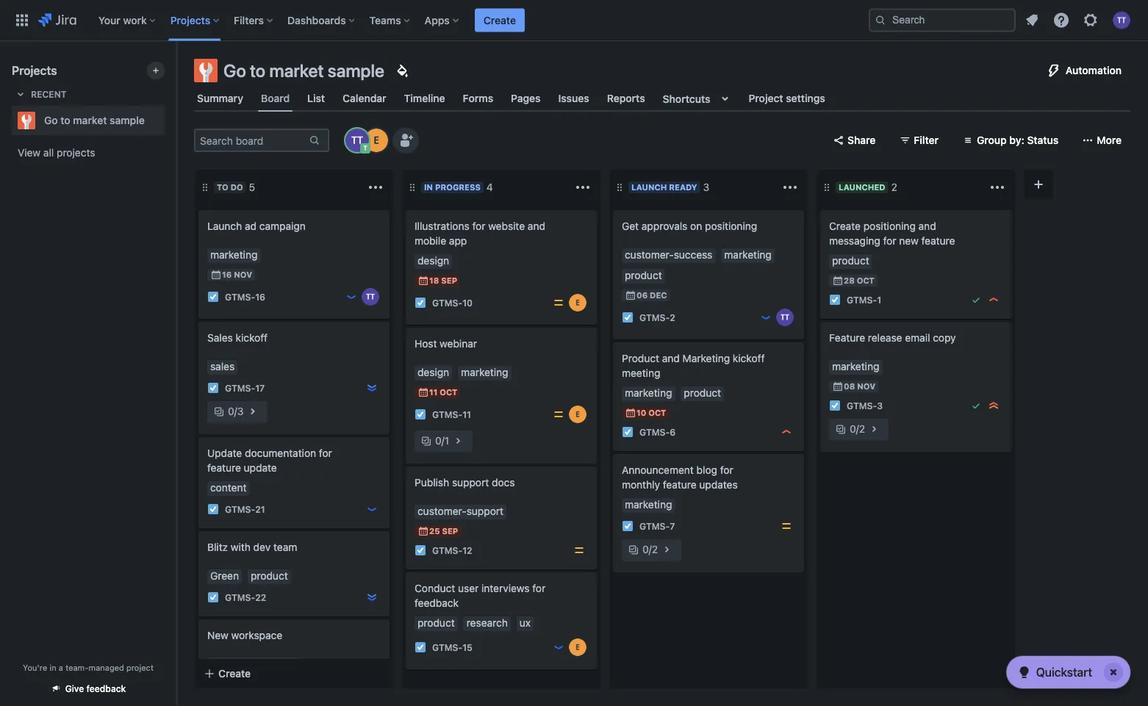 Task type: locate. For each thing, give the bounding box(es) containing it.
launch ready 3
[[631, 181, 710, 193]]

campaign
[[259, 220, 306, 232]]

positioning inside create positioning and messaging for new feature
[[864, 220, 916, 232]]

2 vertical spatial medium image
[[573, 545, 585, 557]]

sample left add to starred image
[[110, 114, 145, 126]]

1 vertical spatial feature
[[207, 462, 241, 474]]

host webinar
[[415, 338, 477, 350]]

gtms-3
[[847, 401, 883, 411]]

gtms- down conduct
[[432, 642, 463, 653]]

projects up sidebar navigation icon
[[170, 14, 210, 26]]

10 up webinar
[[463, 298, 473, 308]]

create button down workspace
[[195, 661, 393, 687]]

sales kickoff
[[207, 332, 268, 344]]

create button
[[475, 8, 525, 32], [195, 661, 393, 687]]

1 horizontal spatial and
[[662, 353, 680, 365]]

timeline
[[404, 92, 445, 104]]

more button
[[1073, 129, 1131, 152]]

task image left gtms-21 link
[[207, 504, 219, 515]]

feedback inside conduct user interviews for feedback
[[415, 597, 459, 609]]

on
[[690, 220, 702, 232]]

1 horizontal spatial 10
[[637, 408, 646, 418]]

gtms- down 11 oct
[[432, 409, 463, 420]]

positioning right on
[[705, 220, 757, 232]]

1 horizontal spatial positioning
[[864, 220, 916, 232]]

copy
[[933, 332, 956, 344]]

1 lowest image from the top
[[366, 382, 378, 394]]

1 vertical spatial high image
[[781, 426, 792, 438]]

0 horizontal spatial column actions menu image
[[574, 179, 592, 196]]

0 vertical spatial sep
[[441, 276, 457, 286]]

task image left gtms-22 link
[[207, 592, 219, 604]]

go to market sample inside go to market sample link
[[44, 114, 145, 126]]

launch
[[631, 183, 667, 192], [207, 220, 242, 232]]

illustrations
[[415, 220, 470, 232]]

feature down update
[[207, 462, 241, 474]]

and right 'product'
[[662, 353, 680, 365]]

launch inside 'launch ready 3'
[[631, 183, 667, 192]]

gtms- for 21
[[225, 504, 255, 515]]

task image left gtms-15 link
[[415, 642, 426, 654]]

task image for gtms-3
[[829, 400, 841, 412]]

gtms- down the 08 nov
[[847, 401, 877, 411]]

gtms- for 1
[[847, 295, 877, 305]]

pages
[[511, 92, 541, 104]]

eloisefrancis23 image left add people icon
[[365, 129, 388, 152]]

1 horizontal spatial create
[[484, 14, 516, 26]]

column actions menu image for positioning
[[781, 179, 799, 196]]

11 october 2023 image
[[418, 387, 429, 398]]

0 / 2 down gtms-3 link
[[850, 423, 865, 435]]

share button
[[824, 129, 885, 152]]

in
[[50, 663, 56, 673]]

ad
[[245, 220, 257, 232]]

gtms- down 16 nov
[[225, 292, 255, 302]]

done image
[[970, 294, 982, 306], [970, 294, 982, 306], [970, 400, 982, 412]]

0 horizontal spatial 10
[[463, 298, 473, 308]]

column actions menu image left create column image
[[989, 179, 1006, 196]]

medium image
[[553, 297, 565, 309], [781, 520, 792, 532], [573, 545, 585, 557]]

gtms- for 22
[[225, 592, 255, 603]]

task image left the gtms-7 link
[[622, 520, 634, 532]]

1 horizontal spatial kickoff
[[733, 353, 765, 365]]

2
[[891, 181, 898, 193], [670, 312, 675, 323], [859, 423, 865, 435], [652, 544, 658, 556]]

project
[[126, 663, 154, 673]]

tab list containing board
[[185, 85, 1139, 112]]

1 vertical spatial medium image
[[781, 520, 792, 532]]

1 vertical spatial go to market sample
[[44, 114, 145, 126]]

sep right 18
[[441, 276, 457, 286]]

banner
[[0, 0, 1148, 41]]

column actions menu image
[[574, 179, 592, 196], [781, 179, 799, 196]]

1 horizontal spatial medium image
[[573, 545, 585, 557]]

16 up sales kickoff
[[255, 292, 265, 302]]

1 horizontal spatial column actions menu image
[[989, 179, 1006, 196]]

lowest image left conduct
[[366, 592, 378, 604]]

tab list
[[185, 85, 1139, 112]]

0 horizontal spatial nov
[[234, 270, 252, 280]]

launch ad campaign
[[207, 220, 306, 232]]

low image
[[553, 642, 565, 654]]

medium image for gtms-7
[[781, 520, 792, 532]]

gtms-10 link
[[432, 297, 473, 309]]

1 vertical spatial launch
[[207, 220, 242, 232]]

1 horizontal spatial go to market sample
[[223, 60, 384, 81]]

market up list
[[269, 60, 324, 81]]

1 horizontal spatial projects
[[170, 14, 210, 26]]

1 horizontal spatial high image
[[988, 294, 1000, 306]]

0 vertical spatial create button
[[475, 8, 525, 32]]

gtms- up new workspace
[[225, 592, 255, 603]]

0 vertical spatial feedback
[[415, 597, 459, 609]]

gtms-24 link
[[225, 683, 267, 695]]

to
[[217, 183, 228, 192]]

task image left gtms-10 link
[[415, 297, 426, 309]]

view all projects link
[[12, 140, 165, 166]]

go up summary
[[223, 60, 246, 81]]

1 vertical spatial market
[[73, 114, 107, 126]]

do
[[231, 183, 243, 192]]

gtms-11 link
[[432, 408, 471, 421]]

1 horizontal spatial 16
[[255, 292, 265, 302]]

task image left 'gtms-17' link
[[207, 382, 219, 394]]

0 horizontal spatial oct
[[440, 388, 458, 397]]

for inside update documentation for feature update
[[319, 447, 332, 459]]

0 horizontal spatial feedback
[[86, 684, 126, 694]]

eloisefrancis23 image
[[365, 129, 388, 152], [569, 406, 587, 423], [569, 639, 587, 656]]

16 november 2023 image
[[210, 269, 222, 281]]

06 december 2023 image
[[625, 290, 637, 301], [625, 290, 637, 301]]

jira image
[[38, 11, 76, 29], [38, 11, 76, 29]]

18 september 2023 image
[[418, 275, 429, 287], [418, 275, 429, 287]]

0 vertical spatial nov
[[234, 270, 252, 280]]

feature inside update documentation for feature update
[[207, 462, 241, 474]]

create button right apps popup button
[[475, 8, 525, 32]]

gtms- up with on the bottom left
[[225, 504, 255, 515]]

help image
[[1053, 11, 1070, 29]]

lowest image for blitz with dev team
[[366, 592, 378, 604]]

2 horizontal spatial medium image
[[781, 520, 792, 532]]

gtms-12
[[432, 545, 472, 556]]

2 horizontal spatial 3
[[877, 401, 883, 411]]

1 vertical spatial feedback
[[86, 684, 126, 694]]

gtms- down 28 oct
[[847, 295, 877, 305]]

gtms- for 12
[[432, 545, 463, 556]]

for right documentation
[[319, 447, 332, 459]]

gtms-22
[[225, 592, 266, 603]]

0 vertical spatial market
[[269, 60, 324, 81]]

gtms- down monthly
[[640, 521, 670, 531]]

projects up the collapse recent projects icon on the left top of the page
[[12, 64, 57, 78]]

task image for gtms-21
[[207, 504, 219, 515]]

nov up the gtms-16
[[234, 270, 252, 280]]

and up new
[[919, 220, 936, 232]]

3 for 0 / 3
[[237, 405, 244, 418]]

0 horizontal spatial market
[[73, 114, 107, 126]]

task image down 08 november 2023 image
[[829, 400, 841, 412]]

eloisefrancis23 image right low icon
[[569, 639, 587, 656]]

gtms- down 10 oct
[[640, 427, 670, 437]]

go to market sample up list
[[223, 60, 384, 81]]

terry turtle image
[[362, 288, 379, 306], [776, 309, 794, 326]]

done image
[[970, 400, 982, 412]]

0 horizontal spatial create
[[218, 668, 251, 680]]

0 vertical spatial to
[[250, 60, 266, 81]]

1 up 'release'
[[877, 295, 882, 305]]

create inside primary element
[[484, 14, 516, 26]]

12
[[463, 545, 472, 556]]

column actions menu image
[[367, 179, 384, 196], [989, 179, 1006, 196]]

create
[[484, 14, 516, 26], [829, 220, 861, 232], [218, 668, 251, 680]]

1 column actions menu image from the left
[[367, 179, 384, 196]]

1 vertical spatial 0 / 2
[[643, 544, 658, 556]]

2 column actions menu image from the left
[[781, 179, 799, 196]]

done image for create positioning and messaging for new feature
[[970, 294, 982, 306]]

positioning up new
[[864, 220, 916, 232]]

0 horizontal spatial 16
[[222, 270, 232, 280]]

0 / 2
[[850, 423, 865, 435], [643, 544, 658, 556]]

for left website
[[472, 220, 486, 232]]

low image
[[346, 291, 357, 303], [760, 312, 772, 323], [366, 504, 378, 515], [346, 683, 357, 695]]

1 vertical spatial to
[[61, 114, 70, 126]]

lowest image for sales kickoff
[[366, 382, 378, 394]]

task image for gtms-16
[[207, 291, 219, 303]]

/ down gtms-3 link
[[856, 423, 859, 435]]

shortcuts
[[663, 92, 711, 105]]

gtms-21
[[225, 504, 265, 515]]

10 up gtms-6 at the right
[[637, 408, 646, 418]]

2 vertical spatial feature
[[663, 479, 697, 491]]

28 october 2023 image
[[832, 275, 844, 287]]

0 vertical spatial 0 / 2
[[850, 423, 865, 435]]

release
[[868, 332, 902, 344]]

sidebar navigation image
[[160, 59, 193, 88]]

0 vertical spatial launch
[[631, 183, 667, 192]]

2 vertical spatial oct
[[649, 408, 666, 418]]

column actions menu image for and
[[574, 179, 592, 196]]

gtms- down new workspace
[[225, 684, 255, 694]]

feature right new
[[922, 235, 955, 247]]

1 horizontal spatial go
[[223, 60, 246, 81]]

1 vertical spatial sep
[[442, 527, 458, 536]]

2 vertical spatial create
[[218, 668, 251, 680]]

10
[[463, 298, 473, 308], [637, 408, 646, 418]]

terry turtle image for product and marketing kickoff meeting
[[776, 309, 794, 326]]

0 horizontal spatial go to market sample
[[44, 114, 145, 126]]

1 down gtms-11 link
[[445, 435, 449, 447]]

positioning
[[705, 220, 757, 232], [864, 220, 916, 232]]

list
[[307, 92, 325, 104]]

gtms- down the 06 dec
[[640, 312, 670, 323]]

1 horizontal spatial market
[[269, 60, 324, 81]]

1 positioning from the left
[[705, 220, 757, 232]]

interviews
[[482, 583, 530, 595]]

gtms- for 10
[[432, 298, 463, 308]]

0 horizontal spatial column actions menu image
[[367, 179, 384, 196]]

1 horizontal spatial oct
[[649, 408, 666, 418]]

1 horizontal spatial column actions menu image
[[781, 179, 799, 196]]

1 horizontal spatial sample
[[328, 60, 384, 81]]

gtms-21 link
[[225, 503, 265, 516]]

1 vertical spatial go
[[44, 114, 58, 126]]

for up "updates"
[[720, 464, 733, 476]]

08 nov
[[844, 382, 876, 391]]

to inside go to market sample link
[[61, 114, 70, 126]]

task image
[[207, 291, 219, 303], [829, 294, 841, 306], [207, 382, 219, 394], [415, 409, 426, 421], [622, 520, 634, 532], [207, 683, 219, 695]]

sample up the calendar
[[328, 60, 384, 81]]

2 vertical spatial eloisefrancis23 image
[[569, 639, 587, 656]]

task image down 25 september 2023 icon
[[415, 545, 426, 557]]

team-
[[66, 663, 89, 673]]

task image down 16 november 2023 icon
[[207, 291, 219, 303]]

task image left gtms-2 link
[[622, 312, 634, 323]]

publish support docs
[[415, 477, 515, 489]]

0 horizontal spatial kickoff
[[236, 332, 268, 344]]

0 horizontal spatial terry turtle image
[[362, 288, 379, 306]]

0 horizontal spatial high image
[[781, 426, 792, 438]]

eloisefrancis23 image right medium icon
[[569, 406, 587, 423]]

0 vertical spatial 11
[[429, 388, 438, 397]]

go down 'recent' on the top left of page
[[44, 114, 58, 126]]

task image for gtms-11
[[415, 409, 426, 421]]

go to market sample link
[[12, 106, 159, 135]]

to up board
[[250, 60, 266, 81]]

1 horizontal spatial to
[[250, 60, 266, 81]]

task image for gtms-17
[[207, 382, 219, 394]]

task image left the gtms-24 link
[[207, 683, 219, 695]]

and right website
[[528, 220, 545, 232]]

kickoff right sales
[[236, 332, 268, 344]]

1 horizontal spatial nov
[[857, 382, 876, 391]]

0 horizontal spatial 3
[[237, 405, 244, 418]]

0 vertical spatial feature
[[922, 235, 955, 247]]

1 horizontal spatial feedback
[[415, 597, 459, 609]]

2 horizontal spatial feature
[[922, 235, 955, 247]]

nov for feature
[[857, 382, 876, 391]]

2 positioning from the left
[[864, 220, 916, 232]]

eloisefrancis23 image
[[569, 294, 587, 312]]

gtms- down 18 sep
[[432, 298, 463, 308]]

2 column actions menu image from the left
[[989, 179, 1006, 196]]

1 vertical spatial eloisefrancis23 image
[[569, 406, 587, 423]]

0 / 2 down the gtms-7 link
[[643, 544, 658, 556]]

launch left ad
[[207, 220, 242, 232]]

28 oct
[[844, 276, 875, 286]]

2 horizontal spatial oct
[[857, 276, 875, 286]]

column actions menu image down terry turtle icon
[[367, 179, 384, 196]]

create up gtms-24
[[218, 668, 251, 680]]

lowest image
[[366, 382, 378, 394], [366, 592, 378, 604]]

gtms- down 25 sep
[[432, 545, 463, 556]]

updates
[[699, 479, 738, 491]]

primary element
[[9, 0, 869, 41]]

sep right 25
[[442, 527, 458, 536]]

0 vertical spatial lowest image
[[366, 382, 378, 394]]

1 horizontal spatial feature
[[663, 479, 697, 491]]

create right apps popup button
[[484, 14, 516, 26]]

sep for publish
[[442, 527, 458, 536]]

0 horizontal spatial create button
[[195, 661, 393, 687]]

08 november 2023 image
[[832, 381, 844, 393]]

for inside create positioning and messaging for new feature
[[883, 235, 896, 247]]

11 oct
[[429, 388, 458, 397]]

oct for and
[[649, 408, 666, 418]]

filters
[[234, 14, 264, 26]]

gtms-2
[[640, 312, 675, 323]]

1 horizontal spatial 3
[[703, 181, 710, 193]]

create project image
[[150, 65, 162, 76]]

appswitcher icon image
[[13, 11, 31, 29]]

oct right 28
[[857, 276, 875, 286]]

gtms-17 link
[[225, 382, 265, 394]]

for inside announcement blog for monthly feature updates
[[720, 464, 733, 476]]

25 sep
[[429, 527, 458, 536]]

0 horizontal spatial launch
[[207, 220, 242, 232]]

lowest image left 11 october 2023 image
[[366, 382, 378, 394]]

high image
[[988, 294, 1000, 306], [781, 426, 792, 438]]

settings
[[786, 92, 825, 104]]

go to market sample up the view all projects link
[[44, 114, 145, 126]]

gtms- up 0 / 3
[[225, 383, 255, 393]]

18 sep
[[429, 276, 457, 286]]

kickoff right 'marketing'
[[733, 353, 765, 365]]

oct up gtms-6 at the right
[[649, 408, 666, 418]]

projects
[[170, 14, 210, 26], [12, 64, 57, 78]]

0 horizontal spatial and
[[528, 220, 545, 232]]

0 vertical spatial sample
[[328, 60, 384, 81]]

1 vertical spatial kickoff
[[733, 353, 765, 365]]

gtms-
[[225, 292, 255, 302], [847, 295, 877, 305], [432, 298, 463, 308], [640, 312, 670, 323], [225, 383, 255, 393], [847, 401, 877, 411], [432, 409, 463, 420], [640, 427, 670, 437], [225, 504, 255, 515], [640, 521, 670, 531], [432, 545, 463, 556], [225, 592, 255, 603], [432, 642, 463, 653], [225, 684, 255, 694]]

highest image
[[988, 400, 1000, 412]]

eloisefrancis23 image for gtms-15
[[569, 639, 587, 656]]

list link
[[304, 85, 328, 112]]

feedback down managed
[[86, 684, 126, 694]]

blitz
[[207, 541, 228, 554]]

gtms-11
[[432, 409, 471, 420]]

feedback down conduct
[[415, 597, 459, 609]]

group by: status
[[977, 134, 1059, 146]]

0 vertical spatial terry turtle image
[[362, 288, 379, 306]]

0 horizontal spatial positioning
[[705, 220, 757, 232]]

task image down 11 october 2023 image
[[415, 409, 426, 421]]

to
[[250, 60, 266, 81], [61, 114, 70, 126]]

market
[[269, 60, 324, 81], [73, 114, 107, 126]]

share
[[848, 134, 876, 146]]

eloisefrancis23 image for gtms-11
[[569, 406, 587, 423]]

1 vertical spatial terry turtle image
[[776, 309, 794, 326]]

docs
[[492, 477, 515, 489]]

task image for gtms-1
[[829, 294, 841, 306]]

10 october 2023 image
[[625, 407, 637, 419]]

project settings link
[[746, 85, 828, 112]]

task image for gtms-7
[[622, 520, 634, 532]]

0 down 'gtms-17' link
[[228, 405, 234, 418]]

webinar
[[440, 338, 477, 350]]

11
[[429, 388, 438, 397], [463, 409, 471, 420]]

gtms- for 24
[[225, 684, 255, 694]]

market up the view all projects link
[[73, 114, 107, 126]]

1 vertical spatial nov
[[857, 382, 876, 391]]

oct up gtms-11
[[440, 388, 458, 397]]

1 vertical spatial projects
[[12, 64, 57, 78]]

0 horizontal spatial 1
[[445, 435, 449, 447]]

to down 'recent' on the top left of page
[[61, 114, 70, 126]]

task image down 28 october 2023 icon
[[829, 294, 841, 306]]

notifications image
[[1023, 11, 1041, 29]]

1 horizontal spatial launch
[[631, 183, 667, 192]]

2 lowest image from the top
[[366, 592, 378, 604]]

search image
[[875, 14, 887, 26]]

gtms-1
[[847, 295, 882, 305]]

2 horizontal spatial and
[[919, 220, 936, 232]]

automation button
[[1036, 59, 1131, 82]]

host
[[415, 338, 437, 350]]

0 horizontal spatial sample
[[110, 114, 145, 126]]

0 vertical spatial 1
[[877, 295, 882, 305]]

create up 'messaging'
[[829, 220, 861, 232]]

launched
[[839, 183, 886, 192]]

nov right 08 on the right bottom of page
[[857, 382, 876, 391]]

for left new
[[883, 235, 896, 247]]

task image down 10 october 2023 image
[[622, 426, 634, 438]]

kickoff
[[236, 332, 268, 344], [733, 353, 765, 365]]

0 vertical spatial go to market sample
[[223, 60, 384, 81]]

1 column actions menu image from the left
[[574, 179, 592, 196]]

feature down announcement
[[663, 479, 697, 491]]

0 vertical spatial create
[[484, 14, 516, 26]]

for right interviews
[[532, 583, 546, 595]]

teams button
[[365, 8, 416, 32]]

16 up the gtms-16
[[222, 270, 232, 280]]

1 horizontal spatial terry turtle image
[[776, 309, 794, 326]]

product and marketing kickoff meeting
[[622, 353, 765, 379]]

gtms-6 link
[[640, 426, 676, 439]]

0 horizontal spatial 11
[[429, 388, 438, 397]]

3 for launch ready 3
[[703, 181, 710, 193]]

0 horizontal spatial to
[[61, 114, 70, 126]]

gtms- for 3
[[847, 401, 877, 411]]

1 vertical spatial 11
[[463, 409, 471, 420]]

gtms- for 16
[[225, 292, 255, 302]]

check image
[[1016, 664, 1033, 681]]

0 horizontal spatial medium image
[[553, 297, 565, 309]]

1 horizontal spatial 1
[[877, 295, 882, 305]]

gtms-12 link
[[432, 544, 472, 557]]

forms
[[463, 92, 493, 104]]

launch left ready at top
[[631, 183, 667, 192]]

new
[[207, 630, 228, 642]]

gtms- for 6
[[640, 427, 670, 437]]

collapse recent projects image
[[12, 85, 29, 103]]

task image
[[415, 297, 426, 309], [622, 312, 634, 323], [829, 400, 841, 412], [622, 426, 634, 438], [207, 504, 219, 515], [415, 545, 426, 557], [207, 592, 219, 604], [415, 642, 426, 654]]

gtms-3 link
[[847, 400, 883, 412]]

1 horizontal spatial 11
[[463, 409, 471, 420]]

gtms- for 11
[[432, 409, 463, 420]]

get
[[622, 220, 639, 232]]

and inside create positioning and messaging for new feature
[[919, 220, 936, 232]]



Task type: describe. For each thing, give the bounding box(es) containing it.
task image for gtms-12
[[415, 545, 426, 557]]

set background color image
[[393, 62, 411, 79]]

product
[[622, 353, 659, 365]]

feature
[[829, 332, 865, 344]]

view all projects
[[18, 147, 95, 159]]

0 horizontal spatial go
[[44, 114, 58, 126]]

your profile and settings image
[[1113, 11, 1131, 29]]

terry turtle image for sales kickoff
[[362, 288, 379, 306]]

email
[[905, 332, 930, 344]]

update documentation for feature update
[[207, 447, 332, 474]]

11 october 2023 image
[[418, 387, 429, 398]]

blitz with dev team
[[207, 541, 297, 554]]

1 vertical spatial create button
[[195, 661, 393, 687]]

filter
[[914, 134, 939, 146]]

task image for gtms-15
[[415, 642, 426, 654]]

dismiss quickstart image
[[1102, 661, 1126, 684]]

0 vertical spatial kickoff
[[236, 332, 268, 344]]

project settings
[[749, 92, 825, 104]]

28
[[844, 276, 855, 286]]

21
[[255, 504, 265, 515]]

0 down gtms-3 link
[[850, 423, 856, 435]]

documentation
[[245, 447, 316, 459]]

column actions menu image for 5
[[367, 179, 384, 196]]

gtms-15
[[432, 642, 473, 653]]

banner containing your work
[[0, 0, 1148, 41]]

task image for gtms-10
[[415, 297, 426, 309]]

06 dec
[[637, 291, 667, 300]]

to do 5
[[217, 181, 255, 193]]

view
[[18, 147, 41, 159]]

support
[[452, 477, 489, 489]]

more
[[1097, 134, 1122, 146]]

filter button
[[891, 129, 948, 152]]

oct for webinar
[[440, 388, 458, 397]]

mobile
[[415, 235, 446, 247]]

messaging
[[829, 235, 881, 247]]

08
[[844, 382, 855, 391]]

15
[[463, 642, 473, 653]]

0 vertical spatial go
[[223, 60, 246, 81]]

0 horizontal spatial 0 / 2
[[643, 544, 658, 556]]

add to starred image
[[160, 112, 178, 129]]

gtms- for 2
[[640, 312, 670, 323]]

announcement blog for monthly feature updates
[[622, 464, 738, 491]]

28 october 2023 image
[[832, 275, 844, 287]]

for inside illustrations for website and mobile app
[[472, 220, 486, 232]]

kickoff inside 'product and marketing kickoff meeting'
[[733, 353, 765, 365]]

sales
[[207, 332, 233, 344]]

summary
[[197, 92, 243, 104]]

0 down the gtms-7 link
[[643, 544, 649, 556]]

dashboards
[[287, 14, 346, 26]]

0 down gtms-11 link
[[435, 435, 442, 447]]

and inside illustrations for website and mobile app
[[528, 220, 545, 232]]

filters button
[[229, 8, 279, 32]]

Search field
[[869, 8, 1016, 32]]

06
[[637, 291, 648, 300]]

0 vertical spatial high image
[[988, 294, 1000, 306]]

workspace
[[231, 630, 282, 642]]

0 vertical spatial medium image
[[553, 297, 565, 309]]

gtms-2 link
[[640, 311, 675, 324]]

2 inside gtms-2 link
[[670, 312, 675, 323]]

website
[[488, 220, 525, 232]]

give
[[65, 684, 84, 694]]

automation image
[[1045, 62, 1063, 79]]

blog
[[697, 464, 717, 476]]

summary link
[[194, 85, 246, 112]]

settings image
[[1082, 11, 1100, 29]]

issues link
[[555, 85, 592, 112]]

16 november 2023 image
[[210, 269, 222, 281]]

feature inside announcement blog for monthly feature updates
[[663, 479, 697, 491]]

get approvals on positioning
[[622, 220, 757, 232]]

gtms-24
[[225, 684, 267, 694]]

6
[[670, 427, 676, 437]]

give feedback button
[[42, 677, 135, 701]]

oct for positioning
[[857, 276, 875, 286]]

task image for gtms-24
[[207, 683, 219, 695]]

add people image
[[397, 132, 415, 149]]

25
[[429, 527, 440, 536]]

sep for illustrations
[[441, 276, 457, 286]]

18
[[429, 276, 439, 286]]

/ down the gtms-7 link
[[649, 544, 652, 556]]

launch for launch ad campaign
[[207, 220, 242, 232]]

with
[[231, 541, 251, 554]]

16 nov
[[222, 270, 252, 280]]

conduct user interviews for feedback
[[415, 583, 546, 609]]

done image for feature release email copy
[[970, 400, 982, 412]]

feedback inside the give feedback button
[[86, 684, 126, 694]]

work
[[123, 14, 147, 26]]

medium image for gtms-12
[[573, 545, 585, 557]]

0 vertical spatial 10
[[463, 298, 473, 308]]

gtms-1 link
[[847, 294, 882, 306]]

Search board text field
[[196, 130, 307, 151]]

terry turtle image
[[346, 129, 369, 152]]

0 vertical spatial 16
[[222, 270, 232, 280]]

24
[[255, 684, 267, 694]]

/ down 'gtms-17' link
[[234, 405, 237, 418]]

gtms-16
[[225, 292, 265, 302]]

gtms- for 15
[[432, 642, 463, 653]]

create inside create positioning and messaging for new feature
[[829, 220, 861, 232]]

25 september 2023 image
[[418, 526, 429, 537]]

create column image
[[1030, 176, 1048, 193]]

marketing
[[683, 353, 730, 365]]

1 horizontal spatial 0 / 2
[[850, 423, 865, 435]]

launch for launch ready 3
[[631, 183, 667, 192]]

nov for launch
[[234, 270, 252, 280]]

gtms-7
[[640, 521, 675, 531]]

progress
[[435, 183, 481, 192]]

and inside 'product and marketing kickoff meeting'
[[662, 353, 680, 365]]

column actions menu image for 2
[[989, 179, 1006, 196]]

10 october 2023 image
[[625, 407, 637, 419]]

projects
[[57, 147, 95, 159]]

task image for gtms-2
[[622, 312, 634, 323]]

4
[[487, 181, 493, 193]]

dev
[[253, 541, 271, 554]]

0 vertical spatial eloisefrancis23 image
[[365, 129, 388, 152]]

dec
[[650, 291, 667, 300]]

feature inside create positioning and messaging for new feature
[[922, 235, 955, 247]]

1 vertical spatial 16
[[255, 292, 265, 302]]

0 / 3
[[228, 405, 244, 418]]

reports
[[607, 92, 645, 104]]

25 september 2023 image
[[418, 526, 429, 537]]

create button inside primary element
[[475, 8, 525, 32]]

gtms-6
[[640, 427, 676, 437]]

your
[[98, 14, 120, 26]]

11 inside gtms-11 link
[[463, 409, 471, 420]]

apps
[[425, 14, 450, 26]]

08 november 2023 image
[[832, 381, 844, 393]]

quickstart
[[1036, 666, 1092, 680]]

projects inside popup button
[[170, 14, 210, 26]]

0 horizontal spatial projects
[[12, 64, 57, 78]]

give feedback
[[65, 684, 126, 694]]

publish
[[415, 477, 449, 489]]

status
[[1027, 134, 1059, 146]]

project
[[749, 92, 783, 104]]

new
[[899, 235, 919, 247]]

gtms-17
[[225, 383, 265, 393]]

1 vertical spatial 1
[[445, 435, 449, 447]]

meeting
[[622, 367, 660, 379]]

launched 2
[[839, 181, 898, 193]]

/ down gtms-11 link
[[442, 435, 445, 447]]

all
[[43, 147, 54, 159]]

gtms- for 17
[[225, 383, 255, 393]]

10 oct
[[637, 408, 666, 418]]

dashboards button
[[283, 8, 361, 32]]

medium image
[[553, 409, 565, 421]]

for inside conduct user interviews for feedback
[[532, 583, 546, 595]]

task image for gtms-22
[[207, 592, 219, 604]]

update
[[207, 447, 242, 459]]

0 / 1
[[435, 435, 449, 447]]

forms link
[[460, 85, 496, 112]]

1 vertical spatial sample
[[110, 114, 145, 126]]

gtms- for 7
[[640, 521, 670, 531]]

1 vertical spatial 10
[[637, 408, 646, 418]]

you're
[[23, 663, 47, 673]]

feature release email copy
[[829, 332, 956, 344]]

task image for gtms-6
[[622, 426, 634, 438]]

by:
[[1010, 134, 1025, 146]]



Task type: vqa. For each thing, say whether or not it's contained in the screenshot.
the 7
yes



